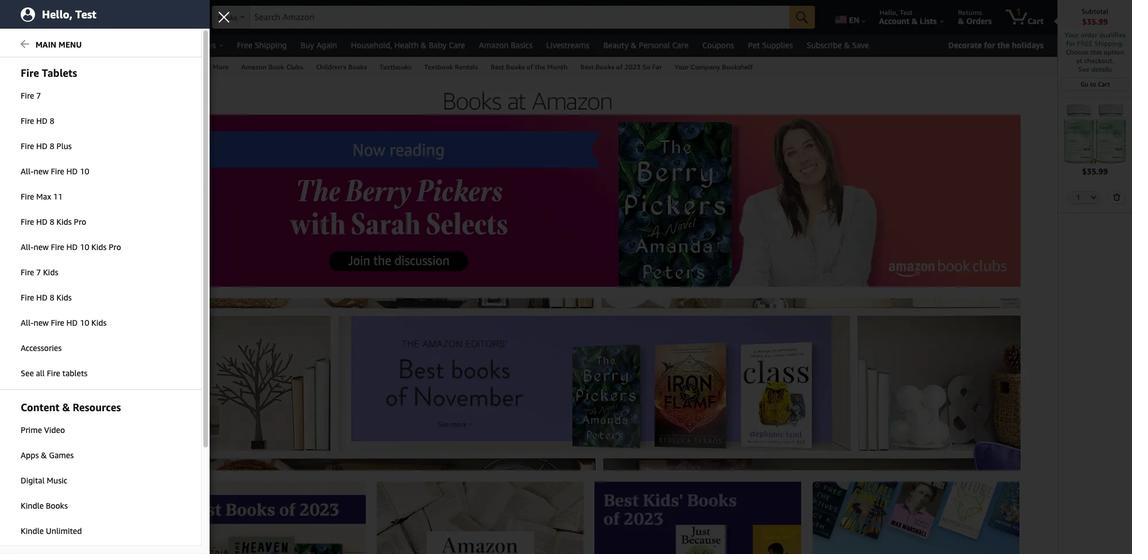 Task type: locate. For each thing, give the bounding box(es) containing it.
1 vertical spatial prime
[[10, 484, 33, 494]]

month for best books of the month
[[547, 63, 568, 71]]

1 vertical spatial children's books link
[[16, 171, 68, 179]]

none submit inside books search field
[[789, 6, 815, 29]]

deals inside navigation navigation
[[81, 40, 100, 50]]

hello, right en
[[880, 8, 898, 17]]

of right max
[[53, 192, 59, 200]]

$35.99 inside subtotal $35.99
[[1082, 17, 1108, 26]]

2023 down 11
[[61, 202, 76, 210]]

7
[[36, 91, 41, 101], [36, 268, 41, 277]]

1 vertical spatial textbook rentals link
[[16, 396, 69, 404]]

main
[[36, 40, 56, 49]]

0 vertical spatial the
[[998, 40, 1010, 50]]

hello, test left lists
[[880, 8, 913, 17]]

more right sellers
[[213, 63, 229, 71]]

celebrity
[[16, 213, 43, 221]]

read with pride deals in books
[[16, 244, 65, 262]]

to down "books in spanish" link
[[33, 161, 39, 169]]

& for kindle & audible
[[35, 424, 41, 433]]

1 horizontal spatial book
[[43, 294, 59, 302]]

8 up and
[[50, 116, 54, 126]]

back
[[16, 161, 31, 169]]

hello, test inside navigation navigation
[[880, 8, 913, 17]]

1 10 from the top
[[80, 167, 89, 176]]

10 right "on"
[[80, 318, 89, 328]]

2 care from the left
[[672, 40, 689, 50]]

1 horizontal spatial for
[[1066, 39, 1075, 48]]

more
[[213, 63, 229, 71], [10, 271, 28, 280]]

rentals inside navigation navigation
[[455, 63, 478, 71]]

rentals down the amazon basics link
[[455, 63, 478, 71]]

1 horizontal spatial best books of the month link
[[484, 57, 574, 75]]

details
[[1091, 65, 1112, 74]]

deals inside 'kindle ebooks kindle deals'
[[37, 457, 55, 465]]

writers
[[65, 223, 87, 231]]

your left order on the right top of the page
[[1065, 30, 1079, 39]]

8 right the by at the top left of page
[[50, 217, 54, 227]]

1 vertical spatial 10
[[80, 242, 89, 252]]

book left clubs
[[269, 63, 284, 71]]

test up holiday deals
[[75, 8, 96, 20]]

2 all- from the top
[[21, 242, 34, 252]]

0 vertical spatial deals
[[81, 40, 100, 50]]

now reading. bright young women with sarah selects. join the discussion. image
[[159, 115, 1021, 287]]

kindle up the 30
[[21, 527, 44, 537]]

bookshelf
[[722, 63, 753, 71]]

amazon down the free shipping link
[[241, 63, 267, 71]]

0 horizontal spatial best books of the month link
[[16, 192, 91, 200]]

best up celebrity
[[16, 202, 30, 210]]

10
[[80, 167, 89, 176], [80, 242, 89, 252], [80, 318, 89, 328]]

3 8 from the top
[[50, 217, 54, 227]]

beauty & personal care link
[[597, 37, 696, 53]]

cart
[[1028, 16, 1044, 26], [1098, 80, 1110, 88]]

0 vertical spatial picks
[[45, 213, 62, 221]]

fire left the by at the top left of page
[[21, 217, 34, 227]]

textbook rentals link up "kindle etextbooks" link
[[16, 396, 69, 404]]

month inside best books of the month best books of 2023 so far celebrity picks books by black writers
[[72, 192, 91, 200]]

the inside best books of the month best books of 2023 so far celebrity picks books by black writers
[[61, 192, 70, 200]]

best books of 2023 so far link inside navigation navigation
[[574, 57, 668, 75]]

0 vertical spatial 2023
[[625, 63, 641, 71]]

all-new fire hd 10 kids link
[[0, 311, 201, 335]]

best down the amazon basics link
[[491, 63, 504, 71]]

1 vertical spatial the
[[535, 63, 545, 71]]

best books of 2023 image
[[159, 483, 366, 555]]

textbook rentals
[[424, 63, 478, 71]]

children's
[[316, 63, 346, 71], [16, 171, 47, 179]]

3 all- from the top
[[21, 318, 34, 328]]

1 horizontal spatial more
[[213, 63, 229, 71]]

for right decorate
[[984, 40, 995, 50]]

books inside "amazon books on twitter book club picks"
[[43, 315, 62, 323]]

coq10 600mg softgels | high absorption coq10 ubiquinol supplement | reduced form enhanced with vitamin e &amp; omega 3 6 9 | antioxidant powerhouse good for health | 120 softgels image
[[1064, 103, 1127, 166]]

amazon left 'basics'
[[479, 40, 509, 50]]

0 vertical spatial month
[[547, 63, 568, 71]]

apps
[[21, 451, 39, 461]]

2 vertical spatial book
[[16, 325, 32, 333]]

amazon down more in books
[[16, 294, 41, 302]]

books down household, on the left top of the page
[[348, 63, 367, 71]]

1 horizontal spatial so
[[643, 63, 651, 71]]

cart up holidays
[[1028, 16, 1044, 26]]

care right baby
[[449, 40, 465, 50]]

children's inside navigation navigation
[[316, 63, 346, 71]]

fire right all
[[47, 369, 60, 379]]

your inside your order qualifies for free shipping. choose this option at checkout. see details
[[1065, 30, 1079, 39]]

1 horizontal spatial your
[[1065, 30, 1079, 39]]

shipping.
[[1095, 39, 1124, 48]]

textbooks for textbooks textbooks store textbook rentals kindle etextbooks
[[10, 373, 47, 382]]

children's books link down again
[[310, 57, 373, 75]]

0 vertical spatial to
[[126, 8, 133, 17]]

deals up search at the top left of the page
[[81, 40, 100, 50]]

children's down again
[[316, 63, 346, 71]]

1 7 from the top
[[36, 91, 41, 101]]

4 8 from the top
[[50, 293, 54, 303]]

1 vertical spatial month
[[72, 192, 91, 200]]

kindle right checkbox icon
[[21, 502, 44, 511]]

in
[[40, 117, 47, 126], [37, 151, 43, 159], [36, 254, 41, 262], [30, 271, 37, 280]]

of down the beauty
[[616, 63, 623, 71]]

store
[[49, 386, 66, 394]]

0 horizontal spatial book
[[16, 325, 32, 333]]

fire hd 8 kids
[[21, 293, 72, 303]]

best sellers & more link
[[162, 57, 235, 75]]

2 vertical spatial prime
[[22, 500, 44, 510]]

max
[[36, 192, 51, 202]]

0 horizontal spatial new
[[10, 521, 27, 531]]

unlimited
[[46, 527, 82, 537]]

10 down the writers
[[80, 242, 89, 252]]

best books of 2023 so far link down the beauty
[[574, 57, 668, 75]]

new for all-new fire hd 10 kids pro
[[34, 242, 49, 252]]

amazon books on twitter link
[[16, 315, 94, 323]]

amazon for amazon book clubs
[[241, 63, 267, 71]]

2 new from the top
[[34, 242, 49, 252]]

month down the livestreams link
[[547, 63, 568, 71]]

last 30 days
[[10, 537, 55, 547]]

7 down fire
[[36, 91, 41, 101]]

see left all
[[21, 369, 34, 379]]

kindle up "kindle & audible"
[[16, 407, 35, 415]]

0 vertical spatial prime
[[21, 426, 42, 435]]

0 horizontal spatial rentals
[[46, 396, 69, 404]]

amazon for amazon basics
[[479, 40, 509, 50]]

kindle unlimited
[[21, 527, 82, 537]]

dropdown image
[[1091, 195, 1097, 200]]

textbook down baby
[[424, 63, 453, 71]]

all- for all-new fire hd 10
[[21, 167, 34, 176]]

so inside navigation navigation
[[643, 63, 651, 71]]

your left company
[[675, 63, 689, 71]]

fire max 11
[[21, 192, 63, 202]]

1 vertical spatial book
[[43, 294, 59, 302]]

book inside "amazon books on twitter book club picks"
[[16, 325, 32, 333]]

children's books link down the back to school books link
[[16, 171, 68, 179]]

0 vertical spatial textbooks
[[380, 63, 412, 71]]

kindle for kindle books
[[21, 502, 44, 511]]

reading for prime reading
[[35, 484, 66, 494]]

2 vertical spatial 10
[[80, 318, 89, 328]]

10 down stories
[[80, 167, 89, 176]]

0 vertical spatial your
[[1065, 30, 1079, 39]]

1 vertical spatial rentals
[[46, 396, 69, 404]]

1 horizontal spatial rentals
[[455, 63, 478, 71]]

prime reading eligible link
[[10, 499, 104, 511]]

test inside navigation navigation
[[900, 8, 913, 17]]

1 horizontal spatial best books of 2023 so far link
[[574, 57, 668, 75]]

blog
[[85, 294, 99, 302]]

black
[[46, 223, 63, 231]]

7 for fire 7 kids
[[36, 268, 41, 277]]

1 vertical spatial best books of 2023 so far link
[[16, 202, 98, 210]]

digital music link
[[0, 469, 201, 493]]

1 vertical spatial your
[[675, 63, 689, 71]]

best kids' books of 2023 image
[[595, 483, 802, 555]]

textbook inside navigation navigation
[[424, 63, 453, 71]]

0 horizontal spatial for
[[984, 40, 995, 50]]

1 vertical spatial all-
[[21, 242, 34, 252]]

0 horizontal spatial 1
[[1016, 6, 1022, 18]]

0 horizontal spatial far
[[88, 202, 98, 210]]

to for go to cart
[[1090, 80, 1097, 88]]

2 8 from the top
[[50, 141, 54, 151]]

picks down amazon books on twitter link
[[50, 325, 66, 333]]

to left los
[[126, 8, 133, 17]]

more down deals in books "link"
[[10, 271, 28, 280]]

again
[[316, 40, 337, 50]]

1 horizontal spatial children's
[[316, 63, 346, 71]]

0 vertical spatial new
[[38, 346, 52, 354]]

of for best books of 2023 so far
[[616, 63, 623, 71]]

amazon up club
[[16, 315, 41, 323]]

prime for prime video
[[21, 426, 42, 435]]

2 10 from the top
[[80, 242, 89, 252]]

angeles
[[147, 8, 171, 17]]

hello,
[[42, 8, 72, 20], [880, 8, 898, 17]]

pro right black
[[74, 217, 86, 227]]

1 8 from the top
[[50, 116, 54, 126]]

to right go
[[1090, 80, 1097, 88]]

the for best books of the month
[[535, 63, 545, 71]]

see inside your order qualifies for free shipping. choose this option at checkout. see details
[[1078, 65, 1090, 74]]

0 horizontal spatial children's
[[16, 171, 47, 179]]

0 horizontal spatial your
[[675, 63, 689, 71]]

1 vertical spatial tablets
[[62, 369, 88, 379]]

0 horizontal spatial so
[[78, 202, 86, 210]]

0 vertical spatial 10
[[80, 167, 89, 176]]

& inside "link"
[[844, 40, 850, 50]]

fire
[[21, 91, 34, 101], [21, 116, 34, 126], [21, 141, 34, 151], [51, 167, 64, 176], [21, 192, 34, 202], [21, 217, 34, 227], [51, 242, 64, 252], [21, 268, 34, 277], [21, 293, 34, 303], [51, 318, 64, 328], [47, 369, 60, 379]]

prime inside 'prime video' link
[[21, 426, 42, 435]]

for inside your order qualifies for free shipping. choose this option at checkout. see details
[[1066, 39, 1075, 48]]

subscribe & save
[[807, 40, 869, 50]]

hello, inside navigation navigation
[[880, 8, 898, 17]]

hello, up main menu
[[42, 8, 72, 20]]

fire 7 kids
[[21, 268, 58, 277]]

best books of the month link down all-new fire hd 10
[[16, 192, 91, 200]]

kindle etextbooks link
[[16, 407, 72, 415]]

textbooks inside navigation navigation
[[380, 63, 412, 71]]

0 horizontal spatial to
[[33, 161, 39, 169]]

kindle ebooks link
[[16, 447, 60, 455]]

book up amazon books on twitter link
[[43, 294, 59, 302]]

best books of 2023 so far link down 11
[[16, 202, 98, 210]]

1 vertical spatial new
[[10, 521, 27, 531]]

0 horizontal spatial best books of 2023 so far link
[[16, 202, 98, 210]]

0 horizontal spatial 2023
[[61, 202, 76, 210]]

kindle inside 'textbooks textbooks store textbook rentals kindle etextbooks'
[[16, 407, 35, 415]]

& for apps & games
[[41, 451, 47, 461]]

month inside navigation navigation
[[547, 63, 568, 71]]

None submit
[[789, 6, 815, 29]]

all- down "books in spanish" link
[[21, 167, 34, 176]]

3 10 from the top
[[80, 318, 89, 328]]

digital music
[[21, 476, 67, 486]]

far inside navigation navigation
[[652, 63, 662, 71]]

1 vertical spatial more
[[10, 271, 28, 280]]

groceries
[[182, 40, 216, 50]]

0 vertical spatial so
[[643, 63, 651, 71]]

1 horizontal spatial new
[[38, 346, 52, 354]]

series
[[54, 346, 74, 354]]

1 vertical spatial 1
[[1077, 193, 1080, 201]]

1 all- from the top
[[21, 167, 34, 176]]

care
[[449, 40, 465, 50], [672, 40, 689, 50]]

prime inside prime reading eligible link
[[22, 500, 44, 510]]

1 horizontal spatial hello,
[[880, 8, 898, 17]]

2 vertical spatial new
[[34, 318, 49, 328]]

books up 'free'
[[218, 13, 237, 22]]

1 vertical spatial cart
[[1098, 80, 1110, 88]]

prime video link
[[0, 419, 201, 443]]

rentals inside 'textbooks textbooks store textbook rentals kindle etextbooks'
[[46, 396, 69, 404]]

0 vertical spatial reading
[[35, 484, 66, 494]]

coupons link
[[696, 37, 741, 53]]

books by black writers link
[[16, 223, 87, 231]]

hd
[[36, 116, 48, 126], [36, 141, 48, 151], [66, 167, 78, 176], [36, 217, 48, 227], [66, 242, 78, 252], [36, 293, 48, 303], [66, 318, 78, 328]]

1 vertical spatial far
[[88, 202, 98, 210]]

new
[[38, 346, 52, 354], [10, 521, 27, 531]]

0 vertical spatial cart
[[1028, 16, 1044, 26]]

best books in top categories image
[[813, 483, 1020, 555]]

new for all-new fire hd 10
[[34, 167, 49, 176]]

Search Amazon text field
[[250, 6, 789, 28]]

textbook rentals link down baby
[[418, 57, 484, 75]]

1 horizontal spatial care
[[672, 40, 689, 50]]

to inside go to cart link
[[1090, 80, 1097, 88]]

1 vertical spatial picks
[[50, 325, 66, 333]]

books down all button
[[15, 63, 35, 71]]

90005
[[173, 8, 193, 17]]

cart down details
[[1098, 80, 1110, 88]]

in down the read with pride link on the left
[[36, 254, 41, 262]]

3 new from the top
[[34, 318, 49, 328]]

so down beauty & personal care link
[[643, 63, 651, 71]]

books inside read with pride deals in books
[[43, 254, 62, 262]]

8 for fire hd 8 kids pro
[[50, 217, 54, 227]]

0 vertical spatial see
[[1078, 65, 1090, 74]]

1 vertical spatial 2023
[[61, 202, 76, 210]]

personal
[[639, 40, 670, 50]]

0 horizontal spatial test
[[75, 8, 96, 20]]

buy again
[[301, 40, 337, 50]]

to inside hispanic and latino stories books in spanish back to school books children's books
[[33, 161, 39, 169]]

releases
[[29, 521, 61, 531]]

1 new from the top
[[34, 167, 49, 176]]

2 horizontal spatial book
[[269, 63, 284, 71]]

fire max 11 link
[[0, 185, 201, 209]]

hispanic and latino stories books in spanish back to school books children's books
[[16, 140, 100, 179]]

prime for prime reading eligible
[[22, 500, 44, 510]]

0 vertical spatial 7
[[36, 91, 41, 101]]

8 for fire hd 8
[[50, 116, 54, 126]]

prime up kindle ebooks link
[[21, 426, 42, 435]]

textbooks down all
[[16, 386, 47, 394]]

1 horizontal spatial see
[[1078, 65, 1090, 74]]

amazon basics
[[479, 40, 533, 50]]

0 horizontal spatial deals
[[16, 254, 34, 262]]

0 vertical spatial new
[[34, 167, 49, 176]]

books up releases
[[46, 502, 68, 511]]

the left holidays
[[998, 40, 1010, 50]]

& inside the returns & orders
[[958, 16, 964, 26]]

best left sellers
[[168, 63, 181, 71]]

best for best books of the month
[[491, 63, 504, 71]]

0 vertical spatial textbook
[[424, 63, 453, 71]]

in down deals in books "link"
[[30, 271, 37, 280]]

navigation navigation
[[0, 0, 1132, 555]]

of down 'basics'
[[527, 63, 533, 71]]

checkbox image
[[10, 501, 20, 510]]

of
[[527, 63, 533, 71], [616, 63, 623, 71], [53, 192, 59, 200], [53, 202, 59, 210]]

best for best sellers & more
[[168, 63, 181, 71]]

health
[[394, 40, 419, 50]]

basics
[[511, 40, 533, 50]]

amazon
[[479, 40, 509, 50], [241, 63, 267, 71], [16, 294, 41, 302], [16, 315, 41, 323]]

& for returns & orders
[[958, 16, 964, 26]]

baby
[[429, 40, 447, 50]]

book for review
[[43, 294, 59, 302]]

buy again link
[[294, 37, 344, 53]]

0 horizontal spatial the
[[61, 192, 70, 200]]

best
[[168, 63, 181, 71], [491, 63, 504, 71], [580, 63, 594, 71], [16, 192, 30, 200], [16, 202, 30, 210]]

1 care from the left
[[449, 40, 465, 50]]

household, health & baby care
[[351, 40, 465, 50]]

book left club
[[16, 325, 32, 333]]

& for content & resources
[[62, 402, 70, 414]]

0 horizontal spatial hello, test
[[42, 8, 96, 20]]

1 horizontal spatial deals
[[37, 457, 55, 465]]

to inside delivering to los angeles 90005 update location
[[126, 8, 133, 17]]

and
[[44, 140, 56, 148]]

on
[[64, 315, 72, 323]]

the
[[998, 40, 1010, 50], [535, 63, 545, 71], [61, 192, 70, 200]]

1 horizontal spatial test
[[900, 8, 913, 17]]

so up the writers
[[78, 202, 86, 210]]

0 vertical spatial rentals
[[455, 63, 478, 71]]

new for all-new fire hd 10 kids
[[34, 318, 49, 328]]

books left "on"
[[43, 315, 62, 323]]

in up the back to school books link
[[37, 151, 43, 159]]

fire hd 8 plus
[[21, 141, 72, 151]]

0 horizontal spatial more
[[10, 271, 28, 280]]

of for best books of the month best books of 2023 so far celebrity picks books by black writers
[[53, 192, 59, 200]]

2 vertical spatial all-
[[21, 318, 34, 328]]

books in spanish link
[[16, 151, 69, 159]]

children's down back
[[16, 171, 47, 179]]

1 horizontal spatial far
[[652, 63, 662, 71]]

8 for fire hd 8 plus
[[50, 141, 54, 151]]

children's books link
[[310, 57, 373, 75], [16, 171, 68, 179]]

rentals down store
[[46, 396, 69, 404]]

all- left club
[[21, 318, 34, 328]]

10 for all-new fire hd 10 kids
[[80, 318, 89, 328]]

0 vertical spatial best books of 2023 so far link
[[574, 57, 668, 75]]

1 horizontal spatial children's books link
[[310, 57, 373, 75]]

fire down fire
[[21, 91, 34, 101]]

new right a
[[38, 346, 52, 354]]

the right max
[[61, 192, 70, 200]]

read
[[16, 244, 33, 252]]

reading up prime reading eligible link
[[35, 484, 66, 494]]

1 horizontal spatial month
[[547, 63, 568, 71]]

1 vertical spatial new
[[34, 242, 49, 252]]

pro
[[74, 217, 86, 227], [109, 242, 121, 252]]

0 horizontal spatial care
[[449, 40, 465, 50]]

30
[[27, 537, 37, 547]]

textbooks up 'textbooks store' link
[[10, 373, 47, 382]]

amazon book review image
[[377, 483, 584, 555]]

beauty
[[603, 40, 629, 50]]

read with pride link
[[16, 244, 65, 252]]

0 vertical spatial textbook rentals link
[[418, 57, 484, 75]]

1 horizontal spatial textbook
[[424, 63, 453, 71]]

month right 11
[[72, 192, 91, 200]]

fire down more in books
[[21, 293, 34, 303]]

2 horizontal spatial the
[[998, 40, 1010, 50]]

far down all-new fire hd 10 link
[[88, 202, 98, 210]]

kindle for kindle & audible
[[10, 424, 33, 433]]

best books of november image
[[159, 299, 1021, 471]]

deals down the read
[[16, 254, 34, 262]]

free shipping link
[[230, 37, 294, 53]]

2 vertical spatial the
[[61, 192, 70, 200]]

0 vertical spatial tablets
[[42, 67, 77, 79]]

2 horizontal spatial deals
[[81, 40, 100, 50]]

test left lists
[[900, 8, 913, 17]]

textbooks store link
[[16, 386, 66, 394]]

see up go
[[1078, 65, 1090, 74]]

start
[[16, 346, 31, 354]]

0 vertical spatial far
[[652, 63, 662, 71]]

hello, test up "menu"
[[42, 8, 96, 20]]

book inside navigation navigation
[[269, 63, 284, 71]]

textbooks down health
[[380, 63, 412, 71]]

2 7 from the top
[[36, 268, 41, 277]]

2023 down beauty & personal care link
[[625, 63, 641, 71]]

book
[[269, 63, 284, 71], [43, 294, 59, 302], [16, 325, 32, 333]]

1 horizontal spatial the
[[535, 63, 545, 71]]

deals inside read with pride deals in books
[[16, 254, 34, 262]]

1 vertical spatial textbooks
[[10, 373, 47, 382]]



Task type: vqa. For each thing, say whether or not it's contained in the screenshot.
View
no



Task type: describe. For each thing, give the bounding box(es) containing it.
kindle books
[[21, 502, 68, 511]]

delivering to los angeles 90005 update location
[[92, 8, 193, 26]]

at
[[1076, 56, 1083, 65]]

by
[[37, 223, 44, 231]]

books left 11
[[32, 192, 51, 200]]

fire 7
[[21, 91, 41, 101]]

household, health & baby care link
[[344, 37, 472, 53]]

of for best books of the month
[[527, 63, 533, 71]]

7 for fire 7
[[36, 91, 41, 101]]

best for best books of 2023 so far
[[580, 63, 594, 71]]

option
[[1104, 48, 1124, 56]]

picks inside best books of the month best books of 2023 so far celebrity picks books by black writers
[[45, 213, 62, 221]]

fire down spanish at top left
[[51, 167, 64, 176]]

best books of the month best books of 2023 so far celebrity picks books by black writers
[[16, 192, 98, 231]]

resources
[[73, 402, 121, 414]]

books down the beauty
[[596, 63, 614, 71]]

all- for all-new fire hd 10 kids
[[21, 318, 34, 328]]

fire left max
[[21, 192, 34, 202]]

celebrity picks link
[[16, 213, 62, 221]]

book club picks link
[[16, 325, 66, 333]]

decorate
[[948, 40, 982, 50]]

go
[[1081, 80, 1089, 88]]

amazon book clubs
[[241, 63, 303, 71]]

supplies
[[762, 40, 793, 50]]

care inside beauty & personal care link
[[672, 40, 689, 50]]

in right popular
[[40, 117, 47, 126]]

main menu link
[[0, 33, 201, 57]]

the for best books of the month best books of 2023 so far celebrity picks books by black writers
[[61, 192, 70, 200]]

0 horizontal spatial children's books link
[[16, 171, 68, 179]]

livestreams
[[546, 40, 590, 50]]

more inside navigation navigation
[[213, 63, 229, 71]]

fire right with
[[51, 242, 64, 252]]

1 vertical spatial $35.99
[[1082, 166, 1108, 176]]

books down celebrity
[[16, 223, 35, 231]]

10 for all-new fire hd 10
[[80, 167, 89, 176]]

books up hispanic and latino stories link
[[49, 117, 72, 126]]

company
[[691, 63, 720, 71]]

kindle for kindle unlimited
[[21, 527, 44, 537]]

amazon inside "amazon books on twitter book club picks"
[[16, 315, 41, 323]]

test inside hello, test link
[[75, 8, 96, 20]]

a
[[33, 346, 36, 354]]

kindle down kindle ebooks link
[[16, 457, 35, 465]]

& for account & lists
[[912, 16, 918, 26]]

fire down deals in books "link"
[[21, 268, 34, 277]]

10 for all-new fire hd 10 kids pro
[[80, 242, 89, 252]]

books inside search field
[[218, 13, 237, 22]]

see all fire tablets
[[21, 369, 88, 379]]

reading for prime reading eligible
[[46, 500, 75, 510]]

review
[[61, 294, 84, 302]]

0 vertical spatial best books of the month link
[[484, 57, 574, 75]]

far inside best books of the month best books of 2023 so far celebrity picks books by black writers
[[88, 202, 98, 210]]

of down 11
[[53, 202, 59, 210]]

1 horizontal spatial pro
[[109, 242, 121, 252]]

8 for fire hd 8 kids
[[50, 293, 54, 303]]

buy
[[301, 40, 314, 50]]

month for best books of the month best books of 2023 so far celebrity picks books by black writers
[[72, 192, 91, 200]]

books down 'fire max 11'
[[32, 202, 51, 210]]

amazon image
[[13, 10, 68, 28]]

kindle for kindle ebooks kindle deals
[[16, 447, 35, 455]]

prime reading
[[10, 484, 66, 494]]

kindle books link
[[0, 495, 201, 519]]

free shipping
[[237, 40, 287, 50]]

apps & games link
[[0, 444, 201, 468]]

books down 'basics'
[[506, 63, 525, 71]]

prime for prime reading
[[10, 484, 33, 494]]

children's inside hispanic and latino stories books in spanish back to school books children's books
[[16, 171, 47, 179]]

fire up the hispanic
[[21, 116, 34, 126]]

kindle & audible
[[10, 424, 70, 433]]

last
[[10, 537, 25, 547]]

account
[[879, 16, 910, 26]]

all- for all-new fire hd 10 kids pro
[[21, 242, 34, 252]]

best left max
[[16, 192, 30, 200]]

pet supplies link
[[741, 37, 800, 53]]

go to cart
[[1081, 80, 1110, 88]]

books link
[[9, 57, 41, 75]]

1 vertical spatial best books of the month link
[[16, 192, 91, 200]]

plus
[[56, 141, 72, 151]]

in inside hispanic and latino stories books in spanish back to school books children's books
[[37, 151, 43, 159]]

etextbooks
[[37, 407, 72, 415]]

2 vertical spatial textbooks
[[16, 386, 47, 394]]

update
[[92, 16, 120, 26]]

fire
[[21, 67, 39, 79]]

your company bookshelf
[[675, 63, 753, 71]]

1 horizontal spatial textbook rentals link
[[418, 57, 484, 75]]

returns & orders
[[958, 8, 992, 26]]

best books of 2023 so far
[[580, 63, 662, 71]]

care inside household, health & baby care link
[[449, 40, 465, 50]]

your for your company bookshelf
[[675, 63, 689, 71]]

lists
[[920, 16, 937, 26]]

content
[[21, 402, 60, 414]]

0 horizontal spatial textbook rentals link
[[16, 396, 69, 404]]

accessories link
[[0, 337, 201, 361]]

Books search field
[[212, 6, 815, 30]]

books up back
[[16, 151, 35, 159]]

your for your order qualifies for free shipping. choose this option at checkout. see details
[[1065, 30, 1079, 39]]

deals for read with pride deals in books
[[16, 254, 34, 262]]

kindle ebooks kindle deals
[[16, 447, 60, 465]]

audible
[[42, 424, 70, 433]]

los
[[134, 8, 145, 17]]

free
[[1077, 39, 1093, 48]]

amazon for amazon book review blog
[[16, 294, 41, 302]]

fire hd 8
[[21, 116, 54, 126]]

amazon books on twitter book club picks
[[16, 315, 94, 333]]

video
[[44, 426, 65, 435]]

fire tablets
[[21, 67, 77, 79]]

in inside read with pride deals in books
[[36, 254, 41, 262]]

books%20at%20amazon image
[[288, 84, 770, 115]]

order
[[1081, 30, 1098, 39]]

start a new series link
[[16, 346, 74, 354]]

advanced search
[[47, 63, 100, 71]]

prime reading eligible
[[22, 500, 104, 510]]

books down 'school'
[[48, 171, 68, 179]]

clubs
[[286, 63, 303, 71]]

all-new fire hd 10 kids pro link
[[0, 236, 201, 260]]

picks inside "amazon books on twitter book club picks"
[[50, 325, 66, 333]]

fire up back
[[21, 141, 34, 151]]

to for delivering to los angeles 90005 update location
[[126, 8, 133, 17]]

0 vertical spatial pro
[[74, 217, 86, 227]]

& for subscribe & save
[[844, 40, 850, 50]]

books down deals in books "link"
[[39, 271, 62, 280]]

livestreams link
[[540, 37, 597, 53]]

textbooks for textbooks
[[380, 63, 412, 71]]

0 horizontal spatial see
[[21, 369, 34, 379]]

amazon book review blog link
[[16, 294, 99, 302]]

textbook inside 'textbooks textbooks store textbook rentals kindle etextbooks'
[[16, 396, 44, 404]]

your order qualifies for free shipping. choose this option at checkout. see details
[[1065, 30, 1126, 74]]

books down spanish at top left
[[64, 161, 83, 169]]

accessories
[[21, 344, 62, 353]]

holiday deals link
[[44, 37, 107, 53]]

see details link
[[1064, 65, 1127, 74]]

0 horizontal spatial hello,
[[42, 8, 72, 20]]

account & lists
[[879, 16, 937, 26]]

latino
[[58, 140, 77, 148]]

2023 inside best books of the month best books of 2023 so far celebrity picks books by black writers
[[61, 202, 76, 210]]

& for beauty & personal care
[[631, 40, 637, 50]]

fire 7 kids link
[[0, 261, 201, 285]]

1 horizontal spatial 1
[[1077, 193, 1080, 201]]

stories
[[79, 140, 100, 148]]

best books of the month
[[491, 63, 568, 71]]

all-new fire hd 10 kids pro
[[21, 242, 121, 252]]

fire left "on"
[[51, 318, 64, 328]]

book for clubs
[[269, 63, 284, 71]]

0 horizontal spatial cart
[[1028, 16, 1044, 26]]

deals in books link
[[16, 254, 62, 262]]

subtotal
[[1082, 7, 1109, 16]]

2023 inside navigation navigation
[[625, 63, 641, 71]]

groceries link
[[175, 37, 230, 53]]

beauty & personal care
[[603, 40, 689, 50]]

advanced search link
[[41, 57, 107, 75]]

deals for kindle ebooks kindle deals
[[37, 457, 55, 465]]

club
[[34, 325, 48, 333]]

delete image
[[1113, 193, 1121, 201]]

search
[[79, 63, 100, 71]]

spanish
[[44, 151, 69, 159]]

save
[[852, 40, 869, 50]]

en
[[849, 15, 860, 25]]

popular
[[10, 117, 38, 126]]

so inside best books of the month best books of 2023 so far celebrity picks books by black writers
[[78, 202, 86, 210]]



